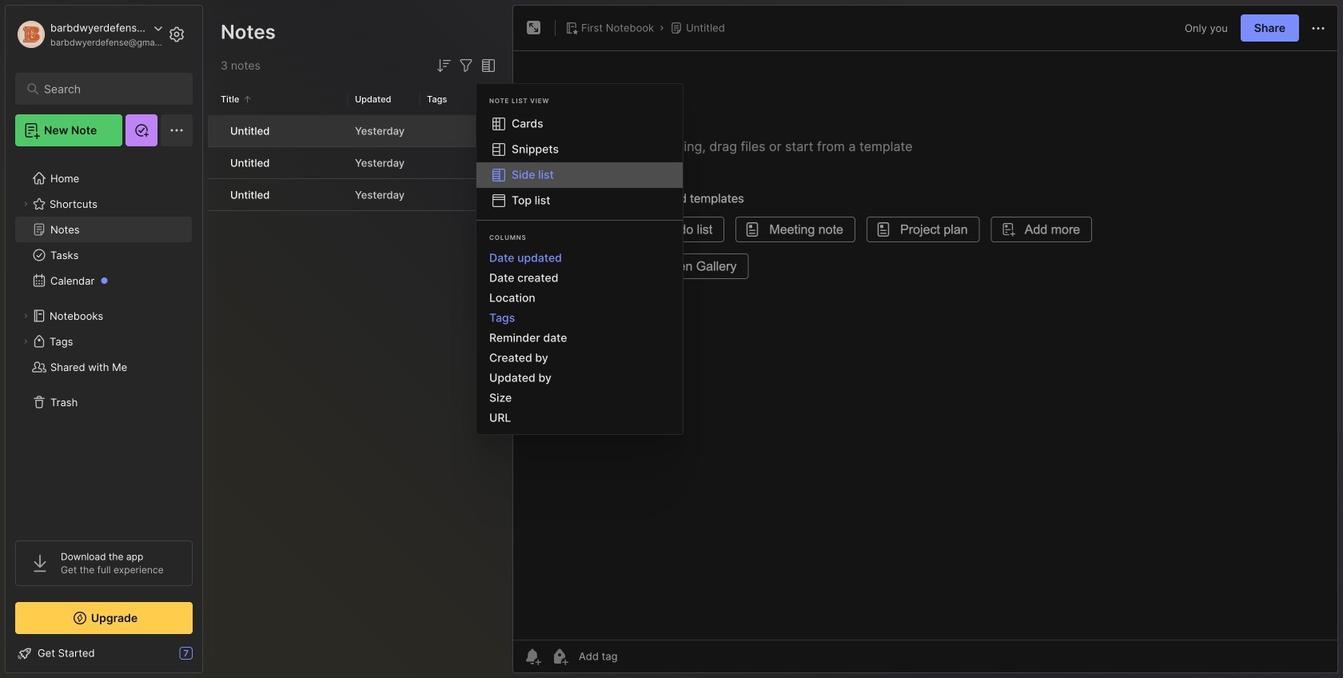 Task type: vqa. For each thing, say whether or not it's contained in the screenshot.
Expand note image
yes



Task type: locate. For each thing, give the bounding box(es) containing it.
Sort options field
[[434, 56, 453, 75]]

dropdown list menu
[[477, 111, 683, 214], [477, 248, 683, 428]]

More actions field
[[1309, 18, 1329, 38]]

menu item
[[477, 162, 683, 188]]

cell
[[208, 115, 221, 146], [208, 147, 221, 178], [208, 179, 221, 210]]

note window element
[[513, 5, 1339, 677]]

add filters image
[[457, 56, 476, 75]]

expand notebooks image
[[21, 311, 30, 321]]

1 dropdown list menu from the top
[[477, 111, 683, 214]]

1 vertical spatial dropdown list menu
[[477, 248, 683, 428]]

0 vertical spatial dropdown list menu
[[477, 111, 683, 214]]

3 cell from the top
[[208, 179, 221, 210]]

2 vertical spatial cell
[[208, 179, 221, 210]]

2 dropdown list menu from the top
[[477, 248, 683, 428]]

2 cell from the top
[[208, 147, 221, 178]]

row group
[[208, 115, 508, 212]]

more actions image
[[1309, 19, 1329, 38]]

1 cell from the top
[[208, 115, 221, 146]]

None search field
[[44, 79, 172, 98]]

0 vertical spatial cell
[[208, 115, 221, 146]]

Account field
[[15, 18, 163, 50]]

tree
[[6, 156, 202, 526]]

1 vertical spatial cell
[[208, 147, 221, 178]]



Task type: describe. For each thing, give the bounding box(es) containing it.
Search text field
[[44, 82, 172, 97]]

main element
[[0, 0, 208, 678]]

Add filters field
[[457, 56, 476, 75]]

none search field inside main element
[[44, 79, 172, 98]]

expand note image
[[525, 18, 544, 38]]

Note Editor text field
[[513, 50, 1338, 640]]

Help and Learning task checklist field
[[6, 641, 202, 666]]

expand tags image
[[21, 337, 30, 346]]

add tag image
[[550, 647, 569, 666]]

View options field
[[476, 56, 498, 75]]

click to collapse image
[[202, 649, 214, 668]]

settings image
[[167, 25, 186, 44]]

tree inside main element
[[6, 156, 202, 526]]

Add tag field
[[577, 649, 697, 663]]

add a reminder image
[[523, 647, 542, 666]]



